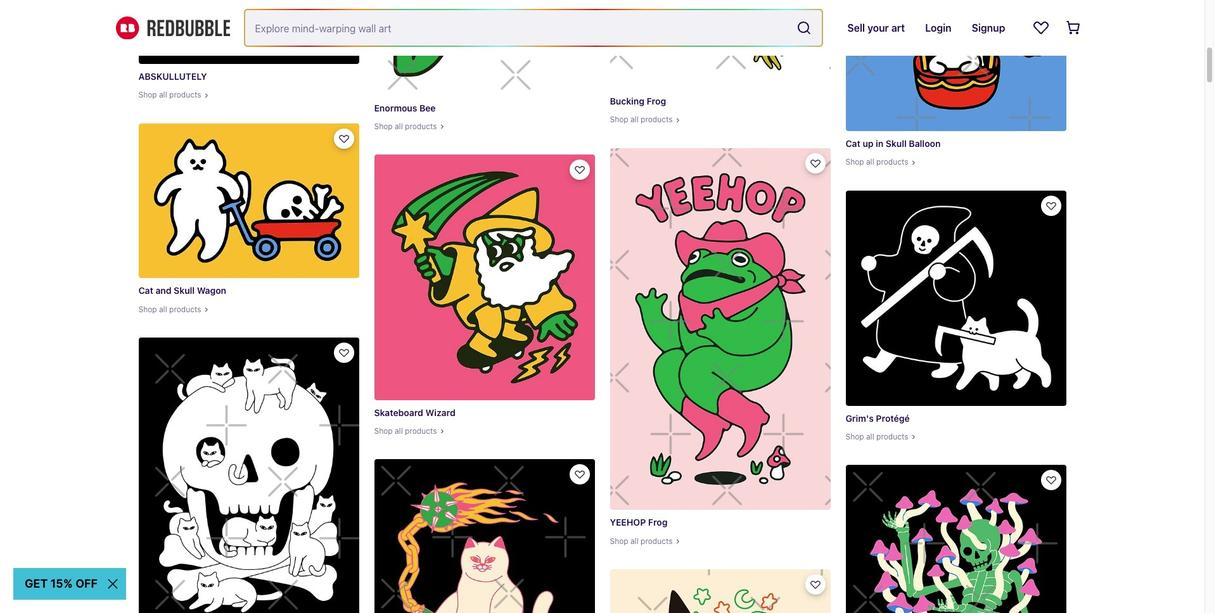 Task type: locate. For each thing, give the bounding box(es) containing it.
products
[[169, 90, 201, 100], [641, 115, 673, 124], [405, 122, 437, 131], [877, 157, 909, 167], [169, 305, 201, 314], [405, 427, 437, 436], [877, 432, 909, 442], [641, 537, 673, 546]]

products down abskullutely
[[169, 90, 201, 100]]

shop down up
[[846, 157, 864, 167]]

bucking frog
[[610, 96, 666, 107]]

shop all products down yeehop frog
[[610, 537, 673, 546]]

shop all products down bucking frog
[[610, 115, 673, 124]]

bucking
[[610, 96, 645, 107]]

shop all products for skateboard wizard
[[374, 427, 437, 436]]

1 horizontal spatial cat
[[846, 138, 861, 149]]

all for cat and skull wagon
[[159, 305, 167, 314]]

enormous
[[374, 102, 417, 113]]

shop all products for yeehop frog
[[610, 537, 673, 546]]

shop all products down the and
[[138, 305, 201, 314]]

yeehop
[[610, 517, 646, 528]]

skateboard
[[374, 407, 423, 418]]

frog for bucking frog
[[647, 96, 666, 107]]

products for cat and skull wagon
[[169, 305, 201, 314]]

in
[[876, 138, 884, 149]]

1 vertical spatial cat
[[138, 285, 153, 296]]

0 vertical spatial frog
[[647, 96, 666, 107]]

products down yeehop frog
[[641, 537, 673, 546]]

0 horizontal spatial cat
[[138, 285, 153, 296]]

all down enormous
[[395, 122, 403, 131]]

skull right the in
[[886, 138, 907, 149]]

products down bucking frog
[[641, 115, 673, 124]]

all for bucking frog
[[631, 115, 639, 124]]

grim's
[[846, 413, 874, 424]]

all down skateboard
[[395, 427, 403, 436]]

wizard
[[426, 407, 456, 418]]

shop all products for enormous bee
[[374, 122, 437, 131]]

all down the and
[[159, 305, 167, 314]]

all
[[159, 90, 167, 100], [631, 115, 639, 124], [395, 122, 403, 131], [866, 157, 875, 167], [159, 305, 167, 314], [395, 427, 403, 436], [866, 432, 875, 442], [631, 537, 639, 546]]

products down cat up in skull balloon
[[877, 157, 909, 167]]

all down up
[[866, 157, 875, 167]]

shop all products down abskullutely
[[138, 90, 201, 100]]

products for cat up in skull balloon
[[877, 157, 909, 167]]

wagon
[[197, 285, 226, 296]]

redbubble logo image
[[116, 16, 230, 39]]

skull right the and
[[174, 285, 195, 296]]

None field
[[245, 10, 822, 46]]

all down yeehop frog
[[631, 537, 639, 546]]

shop all products for grim's protégé
[[846, 432, 909, 442]]

shop for yeehop frog
[[610, 537, 629, 546]]

shop all products for cat up in skull balloon
[[846, 157, 909, 167]]

shop down bucking
[[610, 115, 629, 124]]

cat left the and
[[138, 285, 153, 296]]

cat for cat and skull wagon
[[138, 285, 153, 296]]

Search term search field
[[245, 10, 792, 46]]

frog for yeehop frog
[[648, 517, 668, 528]]

products down skateboard wizard
[[405, 427, 437, 436]]

shop down skateboard
[[374, 427, 393, 436]]

shop down the and
[[138, 305, 157, 314]]

shop all products down grim's protégé
[[846, 432, 909, 442]]

shop all products down the in
[[846, 157, 909, 167]]

all down abskullutely
[[159, 90, 167, 100]]

0 vertical spatial skull
[[886, 138, 907, 149]]

0 horizontal spatial skull
[[174, 285, 195, 296]]

skull
[[886, 138, 907, 149], [174, 285, 195, 296]]

frog
[[647, 96, 666, 107], [648, 517, 668, 528]]

products for bucking frog
[[641, 115, 673, 124]]

shop all products
[[138, 90, 201, 100], [610, 115, 673, 124], [374, 122, 437, 131], [846, 157, 909, 167], [138, 305, 201, 314], [374, 427, 437, 436], [846, 432, 909, 442], [610, 537, 673, 546]]

shop for bucking frog
[[610, 115, 629, 124]]

all for yeehop frog
[[631, 537, 639, 546]]

shop all products down skateboard
[[374, 427, 437, 436]]

products down bee
[[405, 122, 437, 131]]

enormous bee
[[374, 102, 436, 113]]

frog right bucking
[[647, 96, 666, 107]]

products down protégé at the bottom right of the page
[[877, 432, 909, 442]]

shop all products down enormous bee
[[374, 122, 437, 131]]

1 vertical spatial frog
[[648, 517, 668, 528]]

products for yeehop frog
[[641, 537, 673, 546]]

skateboard wizard
[[374, 407, 456, 418]]

cat
[[846, 138, 861, 149], [138, 285, 153, 296]]

grim's protégé
[[846, 413, 910, 424]]

all down bucking frog
[[631, 115, 639, 124]]

shop down enormous
[[374, 122, 393, 131]]

shop
[[138, 90, 157, 100], [610, 115, 629, 124], [374, 122, 393, 131], [846, 157, 864, 167], [138, 305, 157, 314], [374, 427, 393, 436], [846, 432, 864, 442], [610, 537, 629, 546]]

and
[[156, 285, 171, 296]]

0 vertical spatial cat
[[846, 138, 861, 149]]

all for skateboard wizard
[[395, 427, 403, 436]]

frog right 'yeehop'
[[648, 517, 668, 528]]

1 horizontal spatial skull
[[886, 138, 907, 149]]

products down cat and skull wagon
[[169, 305, 201, 314]]

shop down 'yeehop'
[[610, 537, 629, 546]]

shop down abskullutely
[[138, 90, 157, 100]]

cat left up
[[846, 138, 861, 149]]

all down grim's protégé
[[866, 432, 875, 442]]

shop down grim's
[[846, 432, 864, 442]]



Task type: vqa. For each thing, say whether or not it's contained in the screenshot.
Eclipse
no



Task type: describe. For each thing, give the bounding box(es) containing it.
balloon
[[909, 138, 941, 149]]

products for skateboard wizard
[[405, 427, 437, 436]]

cat for cat up in skull balloon
[[846, 138, 861, 149]]

shop all products for bucking frog
[[610, 115, 673, 124]]

shop all products for cat and skull wagon
[[138, 305, 201, 314]]

products for abskullutely
[[169, 90, 201, 100]]

all for cat up in skull balloon
[[866, 157, 875, 167]]

up
[[863, 138, 874, 149]]

shop for abskullutely
[[138, 90, 157, 100]]

shop for grim's protégé
[[846, 432, 864, 442]]

cat up in skull balloon
[[846, 138, 941, 149]]

bee
[[420, 102, 436, 113]]

all for abskullutely
[[159, 90, 167, 100]]

yeehop frog
[[610, 517, 668, 528]]

shop for cat and skull wagon
[[138, 305, 157, 314]]

cat and skull wagon
[[138, 285, 226, 296]]

products for grim's protégé
[[877, 432, 909, 442]]

protégé
[[876, 413, 910, 424]]

1 vertical spatial skull
[[174, 285, 195, 296]]

all for grim's protégé
[[866, 432, 875, 442]]

shop for cat up in skull balloon
[[846, 157, 864, 167]]

shop for skateboard wizard
[[374, 427, 393, 436]]

shop for enormous bee
[[374, 122, 393, 131]]

all for enormous bee
[[395, 122, 403, 131]]

shop all products for abskullutely
[[138, 90, 201, 100]]

abskullutely
[[138, 71, 207, 82]]

products for enormous bee
[[405, 122, 437, 131]]



